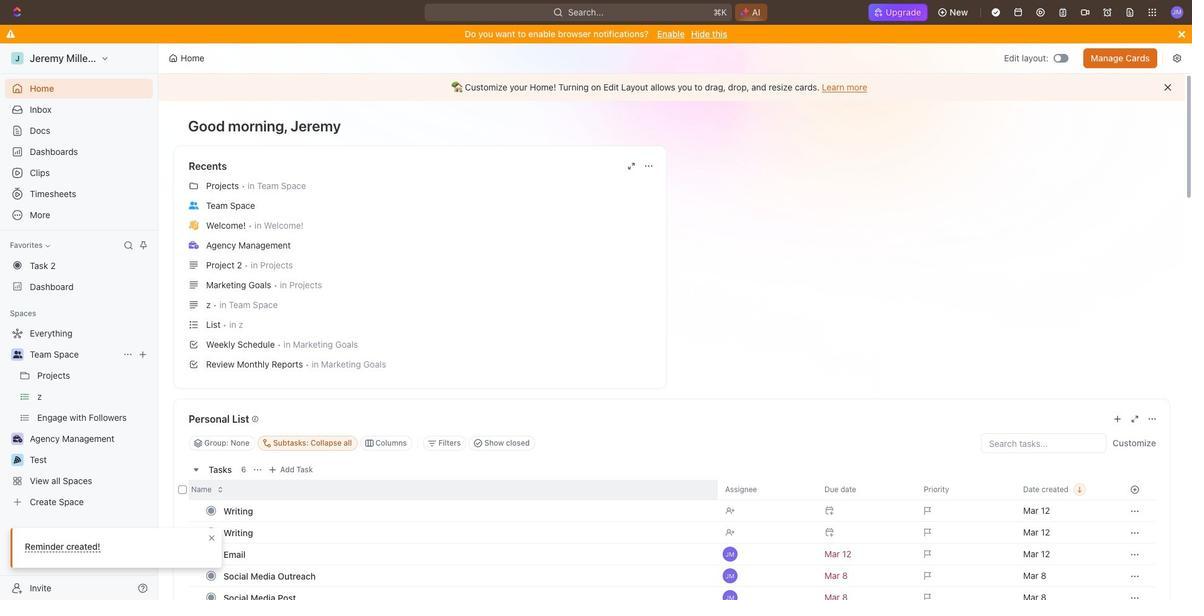 Task type: vqa. For each thing, say whether or not it's contained in the screenshot.
ALERT
yes



Task type: locate. For each thing, give the bounding box(es) containing it.
sidebar navigation
[[0, 43, 161, 601]]

0 vertical spatial business time image
[[189, 241, 199, 249]]

jeremy miller's workspace, , element
[[11, 52, 24, 65]]

business time image inside "tree"
[[13, 436, 22, 443]]

user group image
[[189, 202, 199, 210]]

alert
[[158, 74, 1185, 101]]

business time image
[[189, 241, 199, 249], [13, 436, 22, 443]]

1 vertical spatial business time image
[[13, 436, 22, 443]]

tree
[[5, 324, 153, 513]]

0 horizontal spatial business time image
[[13, 436, 22, 443]]

business time image down user group image at the top left
[[189, 241, 199, 249]]

business time image up pizza slice icon
[[13, 436, 22, 443]]

1 horizontal spatial business time image
[[189, 241, 199, 249]]



Task type: describe. For each thing, give the bounding box(es) containing it.
Search tasks... text field
[[982, 435, 1106, 453]]

tree inside sidebar navigation
[[5, 324, 153, 513]]

pizza slice image
[[14, 457, 21, 464]]

user group image
[[13, 351, 22, 359]]



